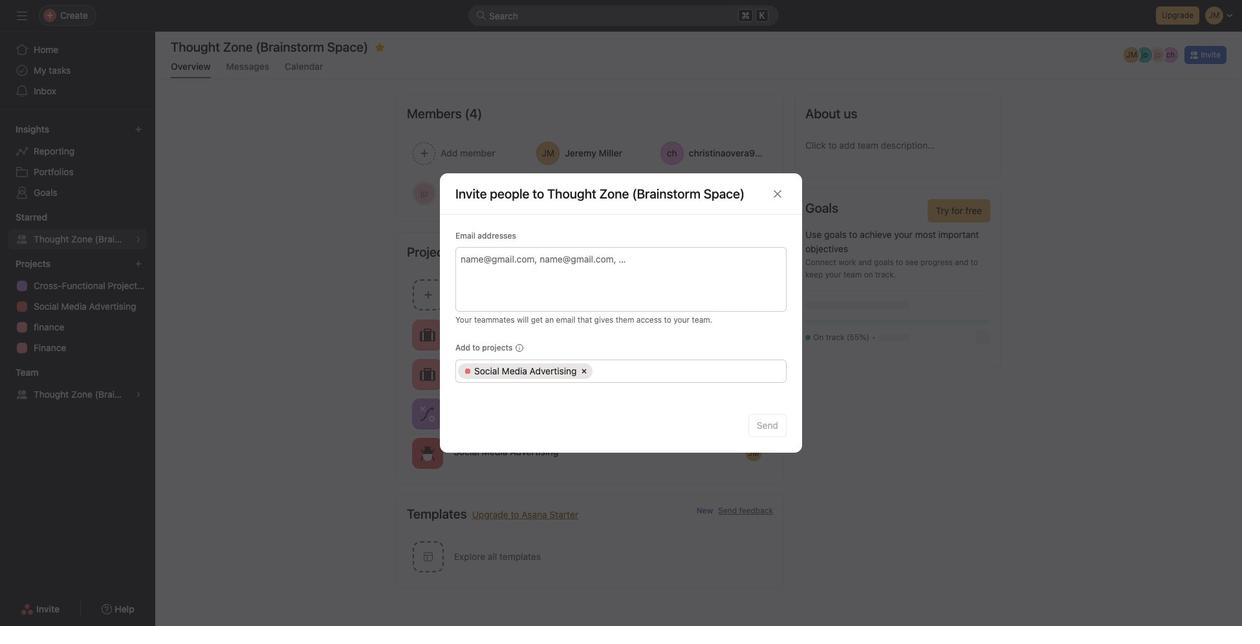Task type: vqa. For each thing, say whether or not it's contained in the screenshot.
Mark complete icon
no



Task type: locate. For each thing, give the bounding box(es) containing it.
briefcase image
[[420, 367, 436, 382]]

briefcase image
[[420, 327, 436, 343]]

cell
[[458, 364, 593, 379]]

row
[[456, 360, 786, 382]]

3 list item from the top
[[397, 434, 784, 473]]

prominent image
[[476, 10, 487, 21]]

teams element
[[0, 361, 155, 408]]

remove from starred image
[[375, 42, 385, 52]]

None text field
[[598, 364, 780, 379]]

list item
[[397, 355, 784, 394], [397, 394, 784, 434], [397, 434, 784, 473]]

insights element
[[0, 118, 155, 206]]

dialog
[[440, 173, 802, 453]]



Task type: describe. For each thing, give the bounding box(es) containing it.
projects element
[[0, 252, 155, 361]]

hide sidebar image
[[17, 10, 27, 21]]

close this dialog image
[[773, 189, 783, 199]]

bug image
[[420, 446, 436, 461]]

line_and_symbols image
[[420, 406, 436, 422]]

name@gmail.com, name@gmail.com, … text field
[[461, 251, 780, 267]]

2 list item from the top
[[397, 394, 784, 434]]

global element
[[0, 32, 155, 109]]

starred element
[[0, 206, 155, 252]]

1 list item from the top
[[397, 355, 784, 394]]

more information image
[[515, 344, 523, 352]]



